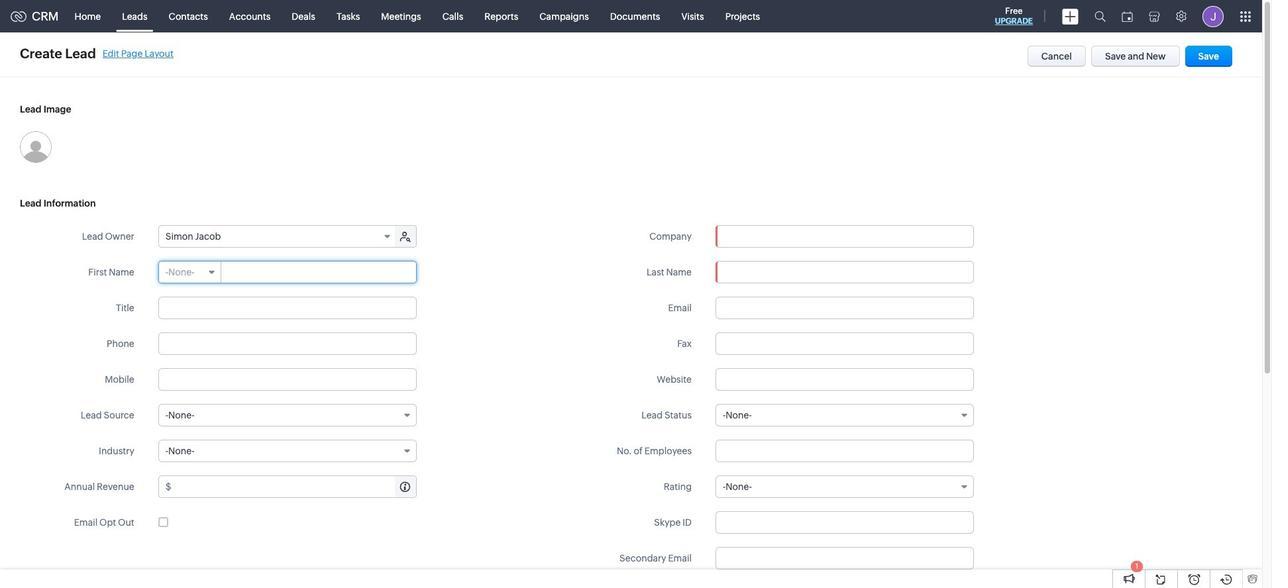 Task type: describe. For each thing, give the bounding box(es) containing it.
profile image
[[1203, 6, 1224, 27]]

search image
[[1095, 11, 1106, 22]]

create menu element
[[1054, 0, 1087, 32]]

search element
[[1087, 0, 1114, 32]]

profile element
[[1195, 0, 1232, 32]]



Task type: locate. For each thing, give the bounding box(es) containing it.
create menu image
[[1062, 8, 1079, 24]]

image image
[[20, 131, 52, 163]]

calendar image
[[1122, 11, 1133, 22]]

None text field
[[158, 297, 417, 319], [158, 333, 417, 355], [716, 333, 974, 355], [716, 369, 974, 391], [716, 512, 974, 534], [158, 297, 417, 319], [158, 333, 417, 355], [716, 333, 974, 355], [716, 369, 974, 391], [716, 512, 974, 534]]

logo image
[[11, 11, 27, 22]]

None field
[[159, 226, 396, 247], [716, 226, 974, 247], [159, 262, 221, 283], [158, 404, 417, 427], [716, 404, 974, 427], [158, 440, 417, 463], [716, 476, 974, 498], [159, 226, 396, 247], [716, 226, 974, 247], [159, 262, 221, 283], [158, 404, 417, 427], [716, 404, 974, 427], [158, 440, 417, 463], [716, 476, 974, 498]]

None text field
[[716, 226, 974, 247], [716, 261, 974, 284], [222, 262, 416, 283], [716, 297, 974, 319], [158, 369, 417, 391], [716, 440, 974, 463], [173, 477, 416, 498], [716, 547, 974, 570], [716, 226, 974, 247], [716, 261, 974, 284], [222, 262, 416, 283], [716, 297, 974, 319], [158, 369, 417, 391], [716, 440, 974, 463], [173, 477, 416, 498], [716, 547, 974, 570]]



Task type: vqa. For each thing, say whether or not it's contained in the screenshot.
text field
yes



